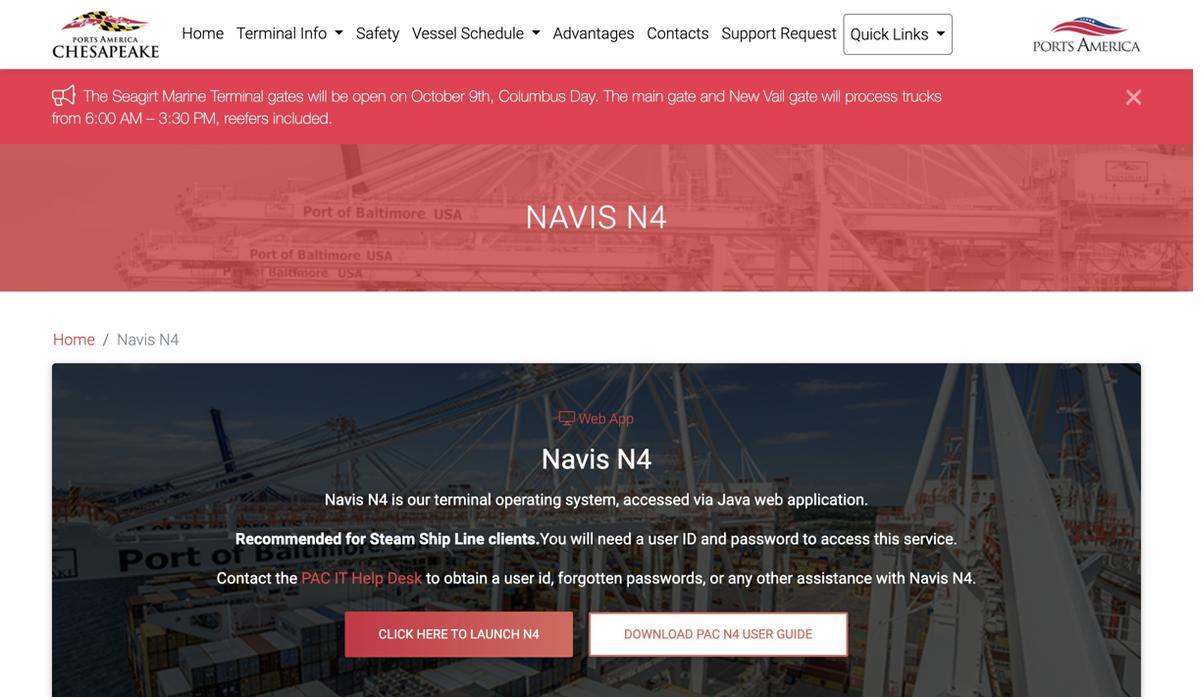 Task type: vqa. For each thing, say whether or not it's contained in the screenshot.
Container Availability
no



Task type: locate. For each thing, give the bounding box(es) containing it.
a right obtain
[[492, 569, 500, 588]]

for
[[346, 530, 366, 548]]

support
[[722, 24, 777, 43]]

2 gate from the left
[[790, 86, 818, 105]]

and inside the seagirt marine terminal gates will be open on october 9th, columbus day. the main gate and new vail gate will process trucks from 6:00 am – 3:30 pm, reefers included.
[[701, 86, 726, 105]]

click here to launch n4
[[379, 627, 540, 642]]

1 horizontal spatial home
[[182, 24, 224, 43]]

0 vertical spatial home link
[[176, 14, 230, 53]]

click
[[379, 627, 414, 642]]

request
[[781, 24, 837, 43]]

1 vertical spatial a
[[492, 569, 500, 588]]

0 horizontal spatial home link
[[53, 328, 95, 352]]

will left the be
[[308, 86, 327, 105]]

to right the here
[[451, 627, 467, 642]]

9th,
[[469, 86, 495, 105]]

here
[[417, 627, 448, 642]]

terminal left info
[[237, 24, 297, 43]]

a
[[636, 530, 645, 548], [492, 569, 500, 588]]

1 vertical spatial terminal
[[211, 86, 264, 105]]

and right id
[[701, 530, 727, 548]]

1 vertical spatial home
[[53, 331, 95, 349]]

user left id,
[[504, 569, 535, 588]]

0 horizontal spatial will
[[308, 86, 327, 105]]

terminal info
[[237, 24, 331, 43]]

app
[[610, 411, 634, 427]]

it
[[335, 569, 348, 588]]

0 horizontal spatial the
[[83, 86, 108, 105]]

and left new
[[701, 86, 726, 105]]

1 horizontal spatial the
[[604, 86, 628, 105]]

schedule
[[461, 24, 524, 43]]

gate
[[668, 86, 696, 105], [790, 86, 818, 105]]

1 the from the left
[[83, 86, 108, 105]]

support request link
[[716, 14, 844, 53]]

0 vertical spatial a
[[636, 530, 645, 548]]

the up 6:00
[[83, 86, 108, 105]]

navis n4 is our terminal operating system, accessed via java web application.
[[325, 490, 869, 509]]

the seagirt marine terminal gates will be open on october 9th, columbus day. the main gate and new vail gate will process trucks from 6:00 am – 3:30 pm, reefers included. link
[[52, 86, 942, 127]]

gate right main
[[668, 86, 696, 105]]

seagirt
[[112, 86, 158, 105]]

home link
[[176, 14, 230, 53], [53, 328, 95, 352]]

0 horizontal spatial to
[[426, 569, 440, 588]]

vail
[[764, 86, 785, 105]]

1 horizontal spatial gate
[[790, 86, 818, 105]]

0 horizontal spatial a
[[492, 569, 500, 588]]

id
[[683, 530, 697, 548]]

via
[[694, 490, 714, 509]]

a right need
[[636, 530, 645, 548]]

2 vertical spatial to
[[451, 627, 467, 642]]

0 vertical spatial user
[[648, 530, 679, 548]]

on
[[391, 86, 407, 105]]

safety link
[[350, 14, 406, 53]]

user
[[743, 627, 774, 642]]

gates
[[268, 86, 304, 105]]

user
[[648, 530, 679, 548], [504, 569, 535, 588]]

operating
[[496, 490, 562, 509]]

will
[[308, 86, 327, 105], [822, 86, 841, 105], [571, 530, 594, 548]]

desk
[[388, 569, 422, 588]]

0 vertical spatial terminal
[[237, 24, 297, 43]]

to right desk
[[426, 569, 440, 588]]

home
[[182, 24, 224, 43], [53, 331, 95, 349]]

line
[[455, 530, 485, 548]]

quick links
[[851, 25, 933, 44]]

–
[[147, 108, 154, 127]]

user left id
[[648, 530, 679, 548]]

from
[[52, 108, 81, 127]]

0 horizontal spatial gate
[[668, 86, 696, 105]]

navis n4
[[526, 199, 668, 236], [117, 331, 179, 349], [542, 443, 652, 476]]

0 vertical spatial to
[[803, 530, 817, 548]]

the seagirt marine terminal gates will be open on october 9th, columbus day. the main gate and new vail gate will process trucks from 6:00 am – 3:30 pm, reefers included. alert
[[0, 69, 1194, 145]]

password
[[731, 530, 799, 548]]

terminal
[[237, 24, 297, 43], [211, 86, 264, 105]]

2 the from the left
[[604, 86, 628, 105]]

and
[[701, 86, 726, 105], [701, 530, 727, 548]]

be
[[332, 86, 348, 105]]

click here to launch n4 link
[[345, 612, 573, 657]]

0 vertical spatial home
[[182, 24, 224, 43]]

gate right vail at right
[[790, 86, 818, 105]]

will right you
[[571, 530, 594, 548]]

the right day.
[[604, 86, 628, 105]]

info
[[300, 24, 327, 43]]

to
[[803, 530, 817, 548], [426, 569, 440, 588], [451, 627, 467, 642]]

1 horizontal spatial home link
[[176, 14, 230, 53]]

columbus
[[499, 86, 566, 105]]

new
[[730, 86, 760, 105]]

1 horizontal spatial to
[[451, 627, 467, 642]]

the
[[83, 86, 108, 105], [604, 86, 628, 105]]

process
[[846, 86, 898, 105]]

1 horizontal spatial will
[[571, 530, 594, 548]]

contact
[[217, 569, 272, 588]]

the seagirt marine terminal gates will be open on october 9th, columbus day. the main gate and new vail gate will process trucks from 6:00 am – 3:30 pm, reefers included.
[[52, 86, 942, 127]]

links
[[893, 25, 929, 44]]

bullhorn image
[[52, 85, 83, 105]]

contact the pac it help desk to obtain a user id, forgotten passwords, or any other assistance with navis n4.
[[217, 569, 977, 588]]

2 horizontal spatial to
[[803, 530, 817, 548]]

java
[[718, 490, 751, 509]]

2 horizontal spatial will
[[822, 86, 841, 105]]

navis
[[526, 199, 618, 236], [117, 331, 155, 349], [542, 443, 610, 476], [325, 490, 364, 509], [910, 569, 949, 588]]

assistance
[[797, 569, 873, 588]]

will left process
[[822, 86, 841, 105]]

terminal up reefers on the left top of the page
[[211, 86, 264, 105]]

0 vertical spatial and
[[701, 86, 726, 105]]

quick links link
[[844, 14, 953, 55]]

0 horizontal spatial user
[[504, 569, 535, 588]]

1 vertical spatial to
[[426, 569, 440, 588]]

0 horizontal spatial home
[[53, 331, 95, 349]]

n4
[[626, 199, 668, 236], [159, 331, 179, 349], [617, 443, 652, 476], [368, 490, 388, 509], [523, 627, 540, 642]]

to left access
[[803, 530, 817, 548]]



Task type: describe. For each thing, give the bounding box(es) containing it.
contacts link
[[641, 14, 716, 53]]

application.
[[788, 490, 869, 509]]

close image
[[1127, 85, 1142, 108]]

you
[[540, 530, 567, 548]]

help
[[352, 569, 384, 588]]

pm,
[[194, 108, 220, 127]]

vessel schedule
[[412, 24, 528, 43]]

other
[[757, 569, 793, 588]]

pac
[[697, 627, 720, 642]]

1 horizontal spatial a
[[636, 530, 645, 548]]

is
[[392, 490, 404, 509]]

download
[[624, 627, 694, 642]]

ship
[[419, 530, 451, 548]]

6:00
[[85, 108, 116, 127]]

1 gate from the left
[[668, 86, 696, 105]]

terminal info link
[[230, 14, 350, 53]]

vessel schedule link
[[406, 14, 547, 53]]

1 vertical spatial and
[[701, 530, 727, 548]]

service.
[[904, 530, 958, 548]]

pac it help desk link
[[302, 569, 426, 588]]

home for the topmost home link
[[182, 24, 224, 43]]

1 vertical spatial home link
[[53, 328, 95, 352]]

advantages link
[[547, 14, 641, 53]]

recommended for steam ship line clients. you will need a user id and password to access this service.
[[236, 530, 958, 548]]

contacts
[[647, 24, 709, 43]]

n4.
[[953, 569, 977, 588]]

access
[[821, 530, 871, 548]]

obtain
[[444, 569, 488, 588]]

vessel
[[412, 24, 457, 43]]

advantages
[[553, 24, 635, 43]]

1 horizontal spatial user
[[648, 530, 679, 548]]

system,
[[566, 490, 620, 509]]

home for the bottom home link
[[53, 331, 95, 349]]

1 vertical spatial user
[[504, 569, 535, 588]]

terminal inside the seagirt marine terminal gates will be open on october 9th, columbus day. the main gate and new vail gate will process trucks from 6:00 am – 3:30 pm, reefers included.
[[211, 86, 264, 105]]

day.
[[571, 86, 599, 105]]

safety
[[356, 24, 400, 43]]

web
[[579, 411, 606, 427]]

support request
[[722, 24, 837, 43]]

forgotten
[[558, 569, 623, 588]]

our
[[408, 490, 430, 509]]

0 vertical spatial navis n4
[[526, 199, 668, 236]]

this
[[875, 530, 900, 548]]

download pac n4 user guide link
[[589, 612, 849, 657]]

reefers
[[224, 108, 269, 127]]

passwords,
[[627, 569, 706, 588]]

with
[[877, 569, 906, 588]]

pac
[[302, 569, 331, 588]]

accessed
[[623, 490, 690, 509]]

any
[[728, 569, 753, 588]]

need
[[598, 530, 632, 548]]

clients.
[[489, 530, 540, 548]]

main
[[633, 86, 664, 105]]

web app
[[575, 411, 634, 427]]

steam
[[370, 530, 415, 548]]

or
[[710, 569, 724, 588]]

terminal
[[434, 490, 492, 509]]

launch
[[470, 627, 520, 642]]

guide
[[777, 627, 813, 642]]

the
[[276, 569, 298, 588]]

1 vertical spatial navis n4
[[117, 331, 179, 349]]

web
[[755, 490, 784, 509]]

october
[[412, 86, 465, 105]]

3:30
[[159, 108, 189, 127]]

am
[[120, 108, 142, 127]]

id,
[[539, 569, 554, 588]]

open
[[353, 86, 386, 105]]

download pac n4 user guide
[[624, 627, 813, 642]]

n4
[[724, 627, 740, 642]]

included.
[[273, 108, 333, 127]]

quick
[[851, 25, 889, 44]]

recommended
[[236, 530, 342, 548]]

2 vertical spatial navis n4
[[542, 443, 652, 476]]

trucks
[[903, 86, 942, 105]]



